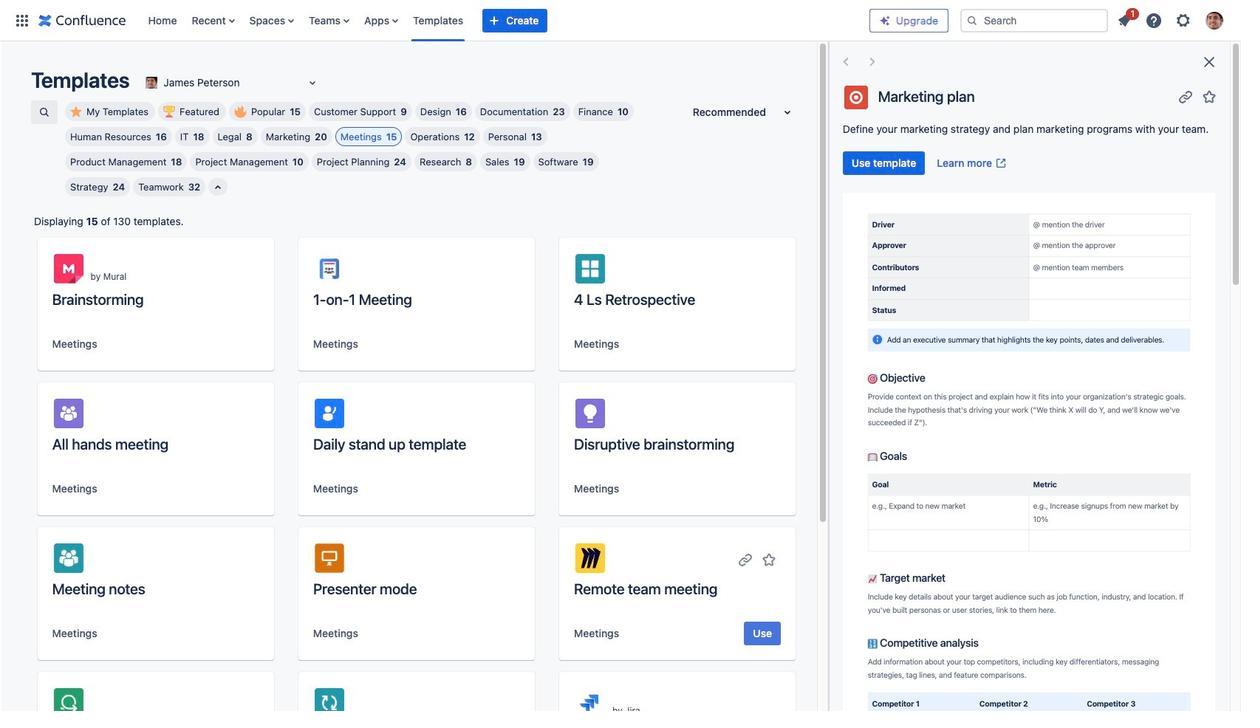 Task type: locate. For each thing, give the bounding box(es) containing it.
confluence image
[[38, 11, 126, 29], [38, 11, 126, 29]]

search image
[[966, 14, 978, 26]]

0 horizontal spatial share link image
[[737, 551, 754, 569]]

banner
[[0, 0, 1241, 41]]

list
[[141, 0, 870, 41], [1111, 6, 1232, 34]]

premium image
[[879, 14, 891, 26]]

None search field
[[961, 8, 1108, 32]]

1 vertical spatial share link image
[[737, 551, 754, 569]]

1 horizontal spatial share link image
[[1177, 88, 1195, 105]]

0 vertical spatial share link image
[[1177, 88, 1195, 105]]

settings icon image
[[1175, 11, 1193, 29]]

share link image left "star remote team meeting" image
[[737, 551, 754, 569]]

group
[[843, 151, 1013, 175]]

open image
[[304, 74, 322, 92]]

list item
[[1111, 6, 1139, 32]]

share link image left star marketing plan image
[[1177, 88, 1195, 105]]

share link image
[[1177, 88, 1195, 105], [737, 551, 754, 569]]

1 horizontal spatial list
[[1111, 6, 1232, 34]]

0 horizontal spatial list
[[141, 0, 870, 41]]

None text field
[[143, 75, 146, 90]]

next template image
[[864, 53, 881, 71]]



Task type: describe. For each thing, give the bounding box(es) containing it.
previous template image
[[837, 53, 855, 71]]

list for premium image
[[1111, 6, 1232, 34]]

list for appswitcher icon
[[141, 0, 870, 41]]

list item inside list
[[1111, 6, 1139, 32]]

your profile and preferences image
[[1206, 11, 1224, 29]]

star remote team meeting image
[[760, 551, 778, 569]]

help icon image
[[1145, 11, 1163, 29]]

appswitcher icon image
[[13, 11, 31, 29]]

star marketing plan image
[[1201, 88, 1218, 105]]

fewer categories image
[[209, 179, 227, 197]]

open search bar image
[[38, 106, 50, 118]]

Search field
[[961, 8, 1108, 32]]

close image
[[1201, 53, 1218, 71]]

notification icon image
[[1116, 11, 1133, 29]]

global element
[[9, 0, 870, 41]]



Task type: vqa. For each thing, say whether or not it's contained in the screenshot.
'Premium' icon
yes



